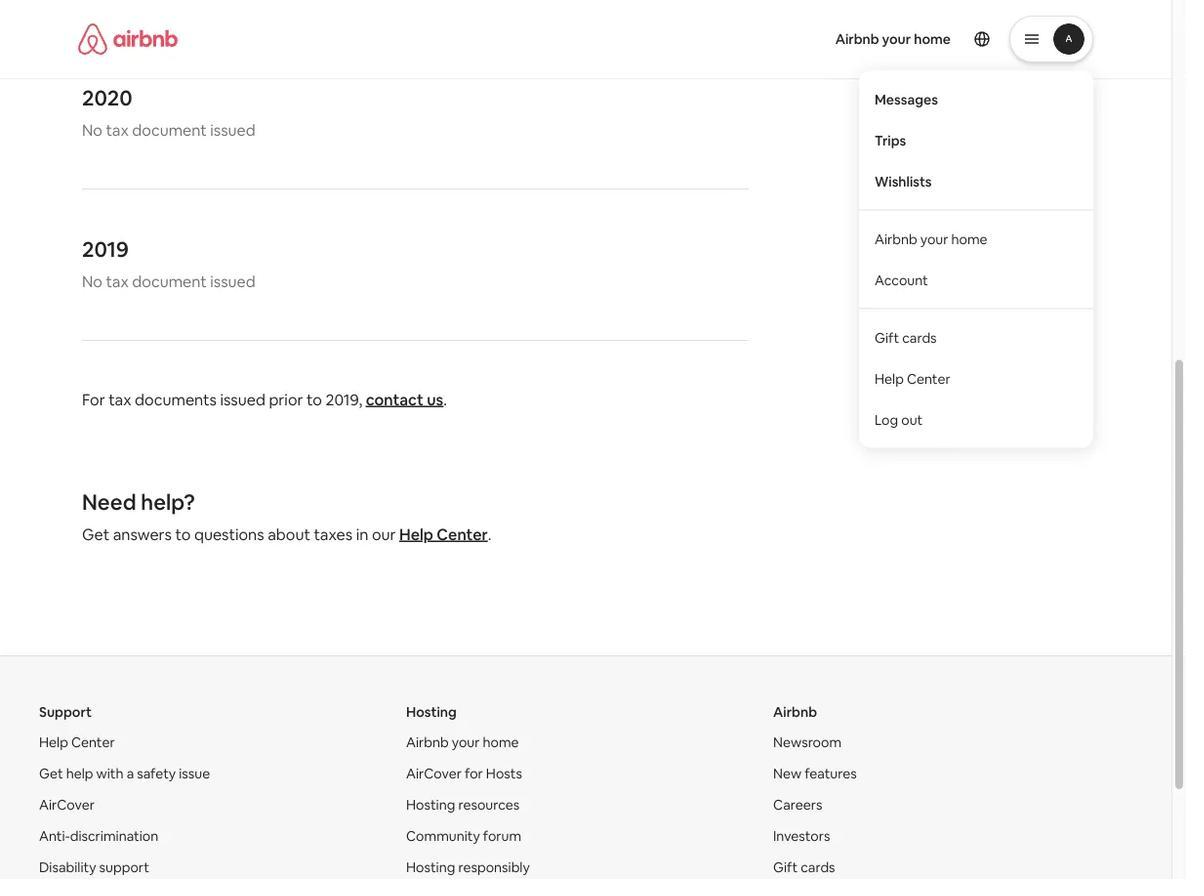 Task type: vqa. For each thing, say whether or not it's contained in the screenshot.


Task type: describe. For each thing, give the bounding box(es) containing it.
0 horizontal spatial .
[[444, 389, 447, 409]]

aircover link
[[39, 796, 95, 814]]

anti-discrimination link
[[39, 828, 158, 845]]

cards inside profile element
[[903, 329, 937, 346]]

gift inside 'gift cards' link
[[875, 329, 900, 346]]

0 horizontal spatial get
[[39, 765, 63, 783]]

hosting resources link
[[406, 796, 520, 814]]

1 vertical spatial gift cards
[[774, 859, 836, 876]]

need help? get answers to questions about taxes in our help center .
[[82, 488, 492, 544]]

1 horizontal spatial to
[[307, 389, 322, 409]]

for
[[465, 765, 483, 783]]

issued for 2019
[[210, 271, 256, 291]]

new
[[774, 765, 802, 783]]

2 vertical spatial home
[[483, 734, 519, 751]]

investors link
[[774, 828, 831, 845]]

get help with a safety issue link
[[39, 765, 210, 783]]

support
[[39, 703, 92, 721]]

1 vertical spatial cards
[[801, 859, 836, 876]]

hosting for hosting resources
[[406, 796, 456, 814]]

new features link
[[774, 765, 858, 783]]

taxes
[[314, 524, 353, 544]]

to inside need help? get answers to questions about taxes in our help center .
[[175, 524, 191, 544]]

no tax document issued for 2020
[[82, 120, 256, 140]]

disability support link
[[39, 859, 150, 876]]

account
[[875, 271, 929, 289]]

0 vertical spatial airbnb your home
[[836, 30, 952, 48]]

aircover for hosts link
[[406, 765, 523, 783]]

hosts
[[486, 765, 523, 783]]

aircover for aircover for hosts
[[406, 765, 462, 783]]

log
[[875, 411, 899, 428]]

safety
[[137, 765, 176, 783]]

hosting resources
[[406, 796, 520, 814]]

prior
[[269, 389, 303, 409]]

tax for 2020
[[106, 120, 129, 140]]

airbnb up the account
[[875, 230, 918, 248]]

newsroom
[[774, 734, 842, 751]]

,
[[359, 389, 363, 409]]

us
[[427, 389, 444, 409]]

new features
[[774, 765, 858, 783]]

contact us link
[[366, 389, 444, 409]]

your for the airbnb your home link to the middle
[[921, 230, 949, 248]]

issue
[[179, 765, 210, 783]]

hosting responsibly link
[[406, 859, 530, 876]]

2 vertical spatial issued
[[220, 389, 266, 409]]

for tax documents issued prior to 2019 , contact us .
[[82, 389, 447, 409]]

out
[[902, 411, 923, 428]]

airbnb up "aircover for hosts" link
[[406, 734, 449, 751]]

disability support
[[39, 859, 150, 876]]

0 horizontal spatial center
[[71, 734, 115, 751]]

forum
[[483, 828, 522, 845]]

wishlists
[[875, 173, 933, 190]]

hosting responsibly
[[406, 859, 530, 876]]

answers
[[113, 524, 172, 544]]

0 vertical spatial airbnb your home link
[[824, 19, 963, 60]]

no for 2019
[[82, 271, 103, 291]]

help inside profile element
[[875, 370, 905, 387]]

center inside need help? get answers to questions about taxes in our help center .
[[437, 524, 488, 544]]

log out button
[[860, 399, 1094, 440]]

hosting for hosting responsibly
[[406, 859, 456, 876]]

disability
[[39, 859, 96, 876]]

messages link
[[860, 79, 1094, 120]]



Task type: locate. For each thing, give the bounding box(es) containing it.
profile element
[[610, 0, 1094, 448]]

help center link up help
[[39, 734, 115, 751]]

home up the 'hosts'
[[483, 734, 519, 751]]

anti-
[[39, 828, 70, 845]]

1 vertical spatial gift cards link
[[774, 859, 836, 876]]

1 vertical spatial no tax document issued
[[82, 271, 256, 291]]

2 horizontal spatial help
[[875, 370, 905, 387]]

help inside need help? get answers to questions about taxes in our help center .
[[400, 524, 434, 544]]

0 vertical spatial issued
[[210, 120, 256, 140]]

airbnb your home link up messages
[[824, 19, 963, 60]]

newsroom link
[[774, 734, 842, 751]]

features
[[805, 765, 858, 783]]

1 vertical spatial aircover
[[39, 796, 95, 814]]

aircover for hosts
[[406, 765, 523, 783]]

1 horizontal spatial gift cards
[[875, 329, 937, 346]]

0 vertical spatial help center
[[875, 370, 951, 387]]

no
[[82, 120, 103, 140], [82, 271, 103, 291]]

.
[[444, 389, 447, 409], [488, 524, 492, 544]]

about
[[268, 524, 311, 544]]

get help with a safety issue
[[39, 765, 210, 783]]

1 vertical spatial help center link
[[400, 524, 488, 544]]

1 horizontal spatial gift cards link
[[860, 317, 1094, 358]]

no tax document issued for 2019
[[82, 271, 256, 291]]

to
[[307, 389, 322, 409], [175, 524, 191, 544]]

get down 'need'
[[82, 524, 110, 544]]

0 vertical spatial help center link
[[860, 358, 1094, 399]]

center up "out"
[[907, 370, 951, 387]]

1 vertical spatial center
[[437, 524, 488, 544]]

0 horizontal spatial gift
[[774, 859, 798, 876]]

resources
[[459, 796, 520, 814]]

0 horizontal spatial gift cards link
[[774, 859, 836, 876]]

in
[[356, 524, 369, 544]]

home up messages
[[915, 30, 952, 48]]

0 horizontal spatial cards
[[801, 859, 836, 876]]

airbnb
[[836, 30, 880, 48], [875, 230, 918, 248], [774, 703, 818, 721], [406, 734, 449, 751]]

1 vertical spatial your
[[921, 230, 949, 248]]

. inside need help? get answers to questions about taxes in our help center .
[[488, 524, 492, 544]]

messages
[[875, 90, 939, 108]]

1 horizontal spatial help center
[[875, 370, 951, 387]]

2 vertical spatial center
[[71, 734, 115, 751]]

airbnb your home link down wishlists link
[[860, 218, 1094, 259]]

1 vertical spatial to
[[175, 524, 191, 544]]

your
[[883, 30, 912, 48], [921, 230, 949, 248], [452, 734, 480, 751]]

2 horizontal spatial your
[[921, 230, 949, 248]]

no for 2020
[[82, 120, 103, 140]]

2 vertical spatial help center link
[[39, 734, 115, 751]]

airbnb your home link
[[824, 19, 963, 60], [860, 218, 1094, 259], [406, 734, 519, 751]]

gift cards down the account
[[875, 329, 937, 346]]

trips
[[875, 132, 907, 149]]

3 hosting from the top
[[406, 859, 456, 876]]

aircover for aircover link on the bottom of page
[[39, 796, 95, 814]]

help down the support
[[39, 734, 68, 751]]

1 vertical spatial document
[[132, 271, 207, 291]]

aircover
[[406, 765, 462, 783], [39, 796, 95, 814]]

to right prior
[[307, 389, 322, 409]]

2019
[[82, 235, 129, 263], [326, 389, 359, 409]]

0 vertical spatial get
[[82, 524, 110, 544]]

1 no tax document issued from the top
[[82, 120, 256, 140]]

trips link
[[860, 120, 1094, 161]]

0 horizontal spatial gift cards
[[774, 859, 836, 876]]

0 vertical spatial your
[[883, 30, 912, 48]]

help right our
[[400, 524, 434, 544]]

gift cards
[[875, 329, 937, 346], [774, 859, 836, 876]]

0 vertical spatial center
[[907, 370, 951, 387]]

cards down investors
[[801, 859, 836, 876]]

1 horizontal spatial center
[[437, 524, 488, 544]]

1 vertical spatial help center
[[39, 734, 115, 751]]

1 vertical spatial 2019
[[326, 389, 359, 409]]

your up messages
[[883, 30, 912, 48]]

get inside need help? get answers to questions about taxes in our help center .
[[82, 524, 110, 544]]

0 vertical spatial 2019
[[82, 235, 129, 263]]

0 vertical spatial hosting
[[406, 703, 457, 721]]

0 vertical spatial home
[[915, 30, 952, 48]]

1 vertical spatial home
[[952, 230, 988, 248]]

cards down the account
[[903, 329, 937, 346]]

2 horizontal spatial center
[[907, 370, 951, 387]]

discrimination
[[70, 828, 158, 845]]

log out
[[875, 411, 923, 428]]

hosting up community
[[406, 796, 456, 814]]

gift
[[875, 329, 900, 346], [774, 859, 798, 876]]

0 vertical spatial gift cards link
[[860, 317, 1094, 358]]

1 horizontal spatial help
[[400, 524, 434, 544]]

gift cards link
[[860, 317, 1094, 358], [774, 859, 836, 876]]

issued
[[210, 120, 256, 140], [210, 271, 256, 291], [220, 389, 266, 409]]

1 vertical spatial no
[[82, 271, 103, 291]]

no tax document issued
[[82, 120, 256, 140], [82, 271, 256, 291]]

center inside profile element
[[907, 370, 951, 387]]

1 vertical spatial .
[[488, 524, 492, 544]]

1 horizontal spatial gift
[[875, 329, 900, 346]]

center up help
[[71, 734, 115, 751]]

investors
[[774, 828, 831, 845]]

1 vertical spatial get
[[39, 765, 63, 783]]

hosting for hosting
[[406, 703, 457, 721]]

0 vertical spatial no
[[82, 120, 103, 140]]

airbnb up newsroom link
[[774, 703, 818, 721]]

gift cards down investors
[[774, 859, 836, 876]]

1 vertical spatial tax
[[106, 271, 129, 291]]

1 horizontal spatial .
[[488, 524, 492, 544]]

airbnb your home
[[836, 30, 952, 48], [875, 230, 988, 248], [406, 734, 519, 751]]

gift cards inside profile element
[[875, 329, 937, 346]]

2 hosting from the top
[[406, 796, 456, 814]]

2020
[[82, 84, 133, 111]]

0 horizontal spatial 2019
[[82, 235, 129, 263]]

0 vertical spatial gift cards
[[875, 329, 937, 346]]

help
[[875, 370, 905, 387], [400, 524, 434, 544], [39, 734, 68, 751]]

hosting up "aircover for hosts" link
[[406, 703, 457, 721]]

0 horizontal spatial to
[[175, 524, 191, 544]]

0 horizontal spatial help center
[[39, 734, 115, 751]]

document for 2019
[[132, 271, 207, 291]]

center
[[907, 370, 951, 387], [437, 524, 488, 544], [71, 734, 115, 751]]

wishlists link
[[860, 161, 1094, 202]]

1 horizontal spatial aircover
[[406, 765, 462, 783]]

0 horizontal spatial help center link
[[39, 734, 115, 751]]

1 no from the top
[[82, 120, 103, 140]]

your up "aircover for hosts" link
[[452, 734, 480, 751]]

1 horizontal spatial your
[[883, 30, 912, 48]]

0 vertical spatial to
[[307, 389, 322, 409]]

1 vertical spatial help
[[400, 524, 434, 544]]

0 vertical spatial aircover
[[406, 765, 462, 783]]

document for 2020
[[132, 120, 207, 140]]

documents
[[135, 389, 217, 409]]

2 vertical spatial help
[[39, 734, 68, 751]]

tax for 2019
[[106, 271, 129, 291]]

gift down the account
[[875, 329, 900, 346]]

2 document from the top
[[132, 271, 207, 291]]

support
[[99, 859, 150, 876]]

aircover up anti-
[[39, 796, 95, 814]]

2 vertical spatial tax
[[109, 389, 131, 409]]

airbnb up messages
[[836, 30, 880, 48]]

2 horizontal spatial help center link
[[860, 358, 1094, 399]]

help up log
[[875, 370, 905, 387]]

airbnb your home up "aircover for hosts" link
[[406, 734, 519, 751]]

community
[[406, 828, 480, 845]]

2 no tax document issued from the top
[[82, 271, 256, 291]]

home
[[915, 30, 952, 48], [952, 230, 988, 248], [483, 734, 519, 751]]

contact
[[366, 389, 424, 409]]

gift cards link down investors
[[774, 859, 836, 876]]

0 horizontal spatial help
[[39, 734, 68, 751]]

1 vertical spatial airbnb your home link
[[860, 218, 1094, 259]]

help center up "out"
[[875, 370, 951, 387]]

community forum link
[[406, 828, 522, 845]]

tax
[[106, 120, 129, 140], [106, 271, 129, 291], [109, 389, 131, 409]]

with
[[96, 765, 124, 783]]

hosting
[[406, 703, 457, 721], [406, 796, 456, 814], [406, 859, 456, 876]]

your up the account
[[921, 230, 949, 248]]

2 vertical spatial airbnb your home
[[406, 734, 519, 751]]

1 hosting from the top
[[406, 703, 457, 721]]

help center inside profile element
[[875, 370, 951, 387]]

1 vertical spatial gift
[[774, 859, 798, 876]]

help center link
[[860, 358, 1094, 399], [400, 524, 488, 544], [39, 734, 115, 751]]

account link
[[860, 259, 1094, 301]]

help center up help
[[39, 734, 115, 751]]

gift down investors
[[774, 859, 798, 876]]

hosting down community
[[406, 859, 456, 876]]

anti-discrimination
[[39, 828, 158, 845]]

careers link
[[774, 796, 823, 814]]

a
[[127, 765, 134, 783]]

0 horizontal spatial your
[[452, 734, 480, 751]]

0 vertical spatial cards
[[903, 329, 937, 346]]

need
[[82, 488, 136, 516]]

0 vertical spatial document
[[132, 120, 207, 140]]

gift cards link down account link
[[860, 317, 1094, 358]]

0 vertical spatial tax
[[106, 120, 129, 140]]

your for top the airbnb your home link
[[883, 30, 912, 48]]

1 horizontal spatial help center link
[[400, 524, 488, 544]]

0 vertical spatial no tax document issued
[[82, 120, 256, 140]]

for
[[82, 389, 105, 409]]

1 horizontal spatial get
[[82, 524, 110, 544]]

2 vertical spatial airbnb your home link
[[406, 734, 519, 751]]

0 vertical spatial .
[[444, 389, 447, 409]]

0 vertical spatial gift
[[875, 329, 900, 346]]

questions
[[194, 524, 264, 544]]

our
[[372, 524, 396, 544]]

careers
[[774, 796, 823, 814]]

2 no from the top
[[82, 271, 103, 291]]

1 vertical spatial hosting
[[406, 796, 456, 814]]

issued for 2020
[[210, 120, 256, 140]]

0 horizontal spatial aircover
[[39, 796, 95, 814]]

help
[[66, 765, 93, 783]]

2 vertical spatial your
[[452, 734, 480, 751]]

cards
[[903, 329, 937, 346], [801, 859, 836, 876]]

help center link right our
[[400, 524, 488, 544]]

get left help
[[39, 765, 63, 783]]

2 vertical spatial hosting
[[406, 859, 456, 876]]

airbnb your home up the account
[[875, 230, 988, 248]]

help center link up "out"
[[860, 358, 1094, 399]]

1 vertical spatial airbnb your home
[[875, 230, 988, 248]]

help center
[[875, 370, 951, 387], [39, 734, 115, 751]]

community forum
[[406, 828, 522, 845]]

help center link inside profile element
[[860, 358, 1094, 399]]

airbnb your home link up "aircover for hosts" link
[[406, 734, 519, 751]]

aircover left for
[[406, 765, 462, 783]]

to down help?
[[175, 524, 191, 544]]

get
[[82, 524, 110, 544], [39, 765, 63, 783]]

1 vertical spatial issued
[[210, 271, 256, 291]]

center right our
[[437, 524, 488, 544]]

home up account link
[[952, 230, 988, 248]]

1 horizontal spatial 2019
[[326, 389, 359, 409]]

document
[[132, 120, 207, 140], [132, 271, 207, 291]]

responsibly
[[459, 859, 530, 876]]

0 vertical spatial help
[[875, 370, 905, 387]]

1 horizontal spatial cards
[[903, 329, 937, 346]]

help?
[[141, 488, 195, 516]]

1 document from the top
[[132, 120, 207, 140]]

airbnb your home up messages
[[836, 30, 952, 48]]



